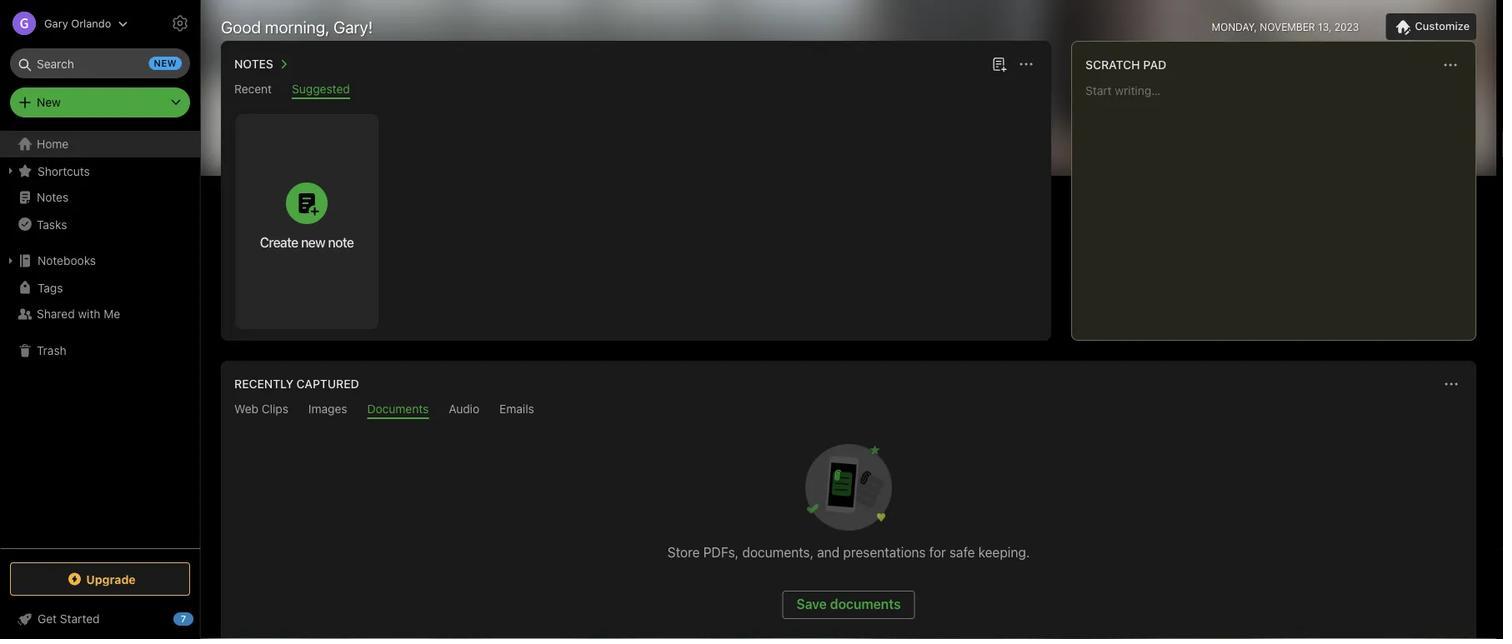 Task type: describe. For each thing, give the bounding box(es) containing it.
documents
[[367, 402, 429, 416]]

documents,
[[742, 545, 814, 561]]

Account field
[[0, 7, 128, 40]]

new inside button
[[301, 234, 325, 250]]

get
[[38, 612, 57, 626]]

images
[[308, 402, 347, 416]]

pad
[[1143, 58, 1166, 72]]

new inside "search field"
[[154, 58, 177, 69]]

notes inside 'link'
[[37, 190, 69, 204]]

with
[[78, 307, 100, 321]]

note
[[328, 234, 354, 250]]

tasks button
[[0, 211, 199, 238]]

scratch
[[1085, 58, 1140, 72]]

upgrade button
[[10, 563, 190, 596]]

suggested
[[292, 82, 350, 96]]

web clips
[[234, 402, 288, 416]]

more actions image
[[1441, 55, 1461, 75]]

gary orlando
[[44, 17, 111, 30]]

customize button
[[1386, 13, 1476, 40]]

orlando
[[71, 17, 111, 30]]

morning,
[[265, 17, 329, 36]]

save
[[796, 596, 827, 612]]

click to collapse image
[[194, 609, 206, 629]]

emails tab
[[499, 402, 534, 419]]

suggested tab
[[292, 82, 350, 99]]

settings image
[[170, 13, 190, 33]]

expand notebooks image
[[4, 254, 18, 268]]

notes link
[[0, 184, 199, 211]]

audio tab
[[449, 402, 479, 419]]

notebooks
[[38, 254, 96, 268]]

notes inside notes 'button'
[[234, 57, 273, 71]]

create
[[260, 234, 298, 250]]

shortcuts button
[[0, 158, 199, 184]]

images tab
[[308, 402, 347, 419]]

and
[[817, 545, 840, 561]]

good morning, gary!
[[221, 17, 373, 36]]

me
[[104, 307, 120, 321]]

gary
[[44, 17, 68, 30]]

scratch pad
[[1085, 58, 1166, 72]]

gary!
[[333, 17, 373, 36]]

notebooks link
[[0, 248, 199, 274]]

new search field
[[22, 48, 182, 78]]

captured
[[296, 377, 359, 391]]

get started
[[38, 612, 100, 626]]

emails
[[499, 402, 534, 416]]

store pdfs, documents, and presentations for safe keeping.
[[667, 545, 1030, 561]]

2023
[[1334, 21, 1359, 33]]

keeping.
[[978, 545, 1030, 561]]



Task type: vqa. For each thing, say whether or not it's contained in the screenshot.
'Home'
yes



Task type: locate. For each thing, give the bounding box(es) containing it.
0 horizontal spatial notes
[[37, 190, 69, 204]]

audio
[[449, 402, 479, 416]]

more actions image
[[1016, 54, 1036, 74], [1441, 374, 1461, 394]]

safe
[[949, 545, 975, 561]]

tab list containing recent
[[224, 82, 1048, 99]]

recently captured
[[234, 377, 359, 391]]

create new note
[[260, 234, 354, 250]]

documents
[[830, 596, 901, 612]]

shared with me link
[[0, 301, 199, 328]]

1 horizontal spatial new
[[301, 234, 325, 250]]

customize
[[1415, 20, 1470, 32]]

upgrade
[[86, 572, 136, 586]]

presentations
[[843, 545, 926, 561]]

new
[[154, 58, 177, 69], [301, 234, 325, 250]]

home
[[37, 137, 69, 151]]

1 vertical spatial more actions image
[[1441, 374, 1461, 394]]

Search text field
[[22, 48, 178, 78]]

tab list for recently captured
[[224, 402, 1473, 419]]

Start writing… text field
[[1085, 83, 1475, 327]]

trash link
[[0, 338, 199, 364]]

create new note button
[[235, 114, 378, 329]]

1 horizontal spatial notes
[[234, 57, 273, 71]]

save documents
[[796, 596, 901, 612]]

tasks
[[37, 217, 67, 231]]

web
[[234, 402, 258, 416]]

1 tab list from the top
[[224, 82, 1048, 99]]

7
[[181, 614, 186, 625]]

new left note
[[301, 234, 325, 250]]

tree containing home
[[0, 131, 200, 548]]

more actions image inside field
[[1441, 374, 1461, 394]]

recently captured button
[[231, 374, 359, 394]]

good
[[221, 17, 261, 36]]

tab list for notes
[[224, 82, 1048, 99]]

for
[[929, 545, 946, 561]]

monday, november 13, 2023
[[1212, 21, 1359, 33]]

13,
[[1318, 21, 1332, 33]]

notes button
[[231, 54, 293, 74]]

suggested tab panel
[[221, 99, 1051, 341]]

shared with me
[[37, 307, 120, 321]]

pdfs,
[[703, 545, 739, 561]]

store
[[667, 545, 700, 561]]

started
[[60, 612, 100, 626]]

notes
[[234, 57, 273, 71], [37, 190, 69, 204]]

1 vertical spatial tab list
[[224, 402, 1473, 419]]

new
[[37, 95, 61, 109]]

1 vertical spatial notes
[[37, 190, 69, 204]]

tags
[[38, 281, 63, 294]]

documents tab panel
[[221, 419, 1476, 639]]

scratch pad button
[[1082, 55, 1166, 75]]

monday,
[[1212, 21, 1257, 33]]

More actions field
[[1015, 53, 1038, 76], [1439, 53, 1462, 77], [1440, 373, 1463, 396]]

new button
[[10, 88, 190, 118]]

1 vertical spatial new
[[301, 234, 325, 250]]

tab list containing web clips
[[224, 402, 1473, 419]]

more actions field for recently captured
[[1440, 373, 1463, 396]]

new down settings image
[[154, 58, 177, 69]]

2 tab list from the top
[[224, 402, 1473, 419]]

0 vertical spatial more actions image
[[1016, 54, 1036, 74]]

shared
[[37, 307, 75, 321]]

0 horizontal spatial new
[[154, 58, 177, 69]]

web clips tab
[[234, 402, 288, 419]]

notes up tasks
[[37, 190, 69, 204]]

home link
[[0, 131, 200, 158]]

tree
[[0, 131, 200, 548]]

trash
[[37, 344, 66, 358]]

0 vertical spatial tab list
[[224, 82, 1048, 99]]

tab list
[[224, 82, 1048, 99], [224, 402, 1473, 419]]

0 vertical spatial new
[[154, 58, 177, 69]]

0 horizontal spatial more actions image
[[1016, 54, 1036, 74]]

shortcuts
[[38, 164, 90, 178]]

1 horizontal spatial more actions image
[[1441, 374, 1461, 394]]

recently
[[234, 377, 293, 391]]

more actions field for scratch pad
[[1439, 53, 1462, 77]]

november
[[1260, 21, 1315, 33]]

clips
[[262, 402, 288, 416]]

Help and Learning task checklist field
[[0, 606, 200, 633]]

recent
[[234, 82, 272, 96]]

save documents button
[[782, 591, 915, 619]]

documents tab
[[367, 402, 429, 419]]

tags button
[[0, 274, 199, 301]]

0 vertical spatial notes
[[234, 57, 273, 71]]

notes up recent
[[234, 57, 273, 71]]

recent tab
[[234, 82, 272, 99]]



